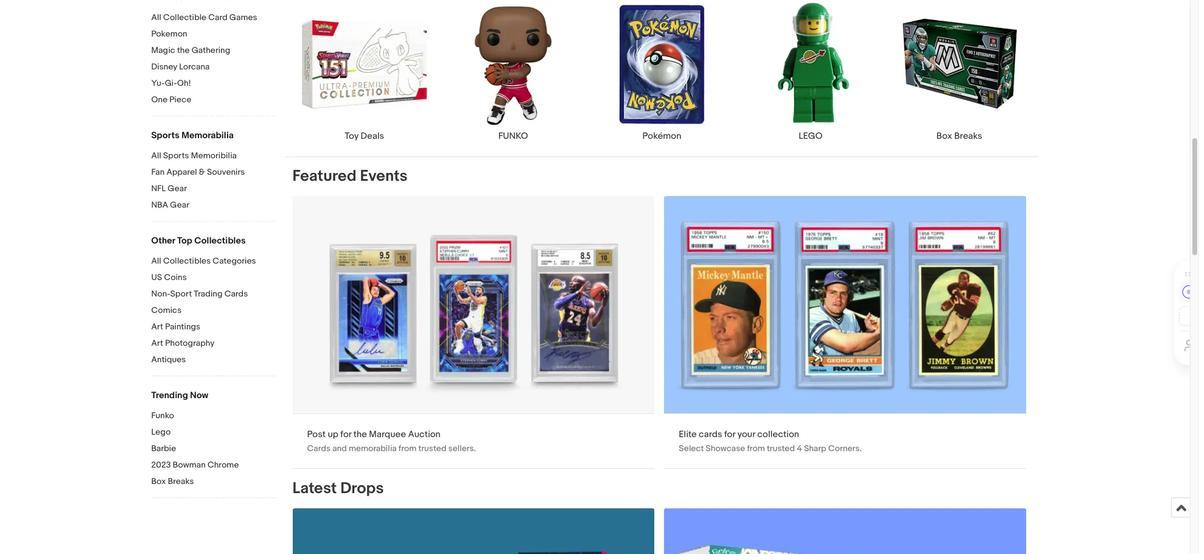 Task type: vqa. For each thing, say whether or not it's contained in the screenshot.
in
no



Task type: describe. For each thing, give the bounding box(es) containing it.
collection
[[758, 429, 800, 440]]

elite
[[679, 429, 697, 440]]

0 vertical spatial collectibles
[[194, 235, 246, 247]]

cards inside post up for the marquee auction cards and memorabilia from trusted sellers.
[[307, 443, 331, 454]]

latest
[[293, 479, 337, 498]]

nba
[[151, 200, 168, 210]]

all for all sports memoribilia fan apparel & souvenirs nfl gear nba gear
[[151, 150, 161, 161]]

box inside funko lego barbie 2023 bowman chrome box breaks
[[151, 476, 166, 487]]

all collectibles categories us coins non-sport trading cards comics art paintings art photography antiques
[[151, 256, 256, 365]]

2 art from the top
[[151, 338, 163, 348]]

all collectible card games link
[[151, 12, 276, 24]]

featured events
[[293, 167, 408, 186]]

antiques
[[151, 354, 186, 365]]

toy deals
[[345, 130, 384, 142]]

sport
[[170, 289, 192, 299]]

lego link
[[151, 427, 276, 439]]

nba gear link
[[151, 200, 276, 211]]

barbie link
[[151, 443, 276, 455]]

box breaks link for lego link
[[886, 1, 1034, 142]]

lego
[[799, 130, 823, 142]]

trusted inside elite cards for your collection select showcase from trusted 4 sharp corners.
[[767, 443, 795, 454]]

pokemon link
[[151, 29, 276, 40]]

other
[[151, 235, 175, 247]]

memorabilia
[[349, 443, 397, 454]]

pokemon
[[151, 29, 187, 39]]

the inside post up for the marquee auction cards and memorabilia from trusted sellers.
[[354, 429, 367, 440]]

for for up
[[341, 429, 352, 440]]

us
[[151, 272, 162, 283]]

nfl gear link
[[151, 183, 276, 195]]

comics
[[151, 305, 182, 315]]

and
[[333, 443, 347, 454]]

deals
[[361, 130, 384, 142]]

memoribilia
[[191, 150, 237, 161]]

barbie
[[151, 443, 176, 454]]

games
[[229, 12, 257, 23]]

your
[[738, 429, 756, 440]]

sports memorabilia
[[151, 130, 234, 141]]

paintings
[[165, 322, 200, 332]]

sports inside all sports memoribilia fan apparel & souvenirs nfl gear nba gear
[[163, 150, 189, 161]]

funko link
[[439, 1, 588, 142]]

toy
[[345, 130, 359, 142]]

trending
[[151, 390, 188, 401]]

0 vertical spatial sports
[[151, 130, 180, 141]]

top
[[177, 235, 192, 247]]

toy deals link
[[290, 1, 439, 142]]

elite cards for your collection select showcase from trusted 4 sharp corners.
[[679, 429, 862, 454]]

lego link
[[737, 1, 886, 142]]

gi-
[[165, 78, 177, 88]]

select
[[679, 443, 704, 454]]

all collectible card games pokemon magic the gathering disney lorcana yu-gi-oh! one piece
[[151, 12, 257, 105]]

categories
[[213, 256, 256, 266]]

1 art from the top
[[151, 322, 163, 332]]

gathering
[[192, 45, 230, 55]]

souvenirs
[[207, 167, 245, 177]]

coins
[[164, 272, 187, 283]]

latest drops
[[293, 479, 384, 498]]

sharp
[[804, 443, 827, 454]]

non-
[[151, 289, 170, 299]]

one
[[151, 94, 168, 105]]

breaks inside funko lego barbie 2023 bowman chrome box breaks
[[168, 476, 194, 487]]

pokémon link
[[588, 1, 737, 142]]

non-sport trading cards link
[[151, 289, 276, 300]]

antiques link
[[151, 354, 276, 366]]

bowman
[[173, 460, 206, 470]]

funko
[[499, 130, 528, 142]]

from inside post up for the marquee auction cards and memorabilia from trusted sellers.
[[399, 443, 417, 454]]



Task type: locate. For each thing, give the bounding box(es) containing it.
all sports memoribilia fan apparel & souvenirs nfl gear nba gear
[[151, 150, 245, 210]]

2 from from the left
[[748, 443, 765, 454]]

all inside all collectibles categories us coins non-sport trading cards comics art paintings art photography antiques
[[151, 256, 161, 266]]

the
[[177, 45, 190, 55], [354, 429, 367, 440]]

card
[[208, 12, 228, 23]]

pokémon
[[643, 130, 682, 142]]

4
[[797, 443, 803, 454]]

sports up apparel
[[163, 150, 189, 161]]

cards down us coins link
[[225, 289, 248, 299]]

all inside all sports memoribilia fan apparel & souvenirs nfl gear nba gear
[[151, 150, 161, 161]]

collectibles up coins on the left of page
[[163, 256, 211, 266]]

from down auction
[[399, 443, 417, 454]]

marquee
[[369, 429, 406, 440]]

breaks
[[955, 130, 983, 142], [168, 476, 194, 487]]

1 vertical spatial art
[[151, 338, 163, 348]]

0 vertical spatial gear
[[168, 183, 187, 194]]

auction
[[408, 429, 441, 440]]

2 for from the left
[[725, 429, 736, 440]]

0 vertical spatial box breaks link
[[886, 1, 1034, 142]]

1 vertical spatial collectibles
[[163, 256, 211, 266]]

art down comics
[[151, 322, 163, 332]]

trusted down auction
[[419, 443, 447, 454]]

events
[[360, 167, 408, 186]]

0 vertical spatial breaks
[[955, 130, 983, 142]]

art up antiques
[[151, 338, 163, 348]]

trusted inside post up for the marquee auction cards and memorabilia from trusted sellers.
[[419, 443, 447, 454]]

now
[[190, 390, 208, 401]]

1 vertical spatial gear
[[170, 200, 189, 210]]

1 all from the top
[[151, 12, 161, 23]]

0 horizontal spatial for
[[341, 429, 352, 440]]

apparel
[[167, 167, 197, 177]]

1 vertical spatial all
[[151, 150, 161, 161]]

fan apparel & souvenirs link
[[151, 167, 276, 178]]

showcase
[[706, 443, 746, 454]]

for up "showcase"
[[725, 429, 736, 440]]

2023 bowman chrome link
[[151, 460, 276, 471]]

featured
[[293, 167, 357, 186]]

funko
[[151, 410, 174, 421]]

disney lorcana link
[[151, 62, 276, 73]]

the up lorcana on the top of page
[[177, 45, 190, 55]]

one piece link
[[151, 94, 276, 106]]

the inside all collectible card games pokemon magic the gathering disney lorcana yu-gi-oh! one piece
[[177, 45, 190, 55]]

art
[[151, 322, 163, 332], [151, 338, 163, 348]]

1 vertical spatial box
[[151, 476, 166, 487]]

0 horizontal spatial from
[[399, 443, 417, 454]]

1 trusted from the left
[[419, 443, 447, 454]]

0 vertical spatial box
[[937, 130, 953, 142]]

1 horizontal spatial from
[[748, 443, 765, 454]]

0 horizontal spatial breaks
[[168, 476, 194, 487]]

1 horizontal spatial the
[[354, 429, 367, 440]]

post
[[307, 429, 326, 440]]

fan
[[151, 167, 165, 177]]

for right up
[[341, 429, 352, 440]]

all up fan
[[151, 150, 161, 161]]

0 vertical spatial all
[[151, 12, 161, 23]]

1 horizontal spatial trusted
[[767, 443, 795, 454]]

1 horizontal spatial cards
[[307, 443, 331, 454]]

1 vertical spatial the
[[354, 429, 367, 440]]

cards down "post"
[[307, 443, 331, 454]]

corners.
[[829, 443, 862, 454]]

0 horizontal spatial box breaks link
[[151, 476, 276, 488]]

yu-gi-oh! link
[[151, 78, 276, 90]]

all for all collectible card games pokemon magic the gathering disney lorcana yu-gi-oh! one piece
[[151, 12, 161, 23]]

gear right nba
[[170, 200, 189, 210]]

piece
[[169, 94, 192, 105]]

trending now
[[151, 390, 208, 401]]

all for all collectibles categories us coins non-sport trading cards comics art paintings art photography antiques
[[151, 256, 161, 266]]

sellers.
[[449, 443, 476, 454]]

all sports memoribilia link
[[151, 150, 276, 162]]

funko lego barbie 2023 bowman chrome box breaks
[[151, 410, 239, 487]]

all up pokemon
[[151, 12, 161, 23]]

1 for from the left
[[341, 429, 352, 440]]

for
[[341, 429, 352, 440], [725, 429, 736, 440]]

magic the gathering link
[[151, 45, 276, 57]]

0 vertical spatial cards
[[225, 289, 248, 299]]

all up us
[[151, 256, 161, 266]]

gear down apparel
[[168, 183, 187, 194]]

collectibles inside all collectibles categories us coins non-sport trading cards comics art paintings art photography antiques
[[163, 256, 211, 266]]

trading
[[194, 289, 223, 299]]

0 vertical spatial art
[[151, 322, 163, 332]]

1 vertical spatial cards
[[307, 443, 331, 454]]

box breaks
[[937, 130, 983, 142]]

0 horizontal spatial the
[[177, 45, 190, 55]]

chrome
[[208, 460, 239, 470]]

comics link
[[151, 305, 276, 317]]

other top collectibles
[[151, 235, 246, 247]]

sports
[[151, 130, 180, 141], [163, 150, 189, 161]]

collectibles
[[194, 235, 246, 247], [163, 256, 211, 266]]

the up memorabilia
[[354, 429, 367, 440]]

all collectibles categories link
[[151, 256, 276, 267]]

yu-
[[151, 78, 165, 88]]

cards
[[699, 429, 723, 440]]

memorabilia
[[182, 130, 234, 141]]

for inside elite cards for your collection select showcase from trusted 4 sharp corners.
[[725, 429, 736, 440]]

lorcana
[[179, 62, 210, 72]]

photography
[[165, 338, 215, 348]]

collectible
[[163, 12, 207, 23]]

box breaks link for 2023 bowman chrome link
[[151, 476, 276, 488]]

0 vertical spatial the
[[177, 45, 190, 55]]

trusted down collection
[[767, 443, 795, 454]]

2 vertical spatial all
[[151, 256, 161, 266]]

cards
[[225, 289, 248, 299], [307, 443, 331, 454]]

us coins link
[[151, 272, 276, 284]]

None text field
[[665, 196, 1027, 468], [665, 508, 1027, 554], [665, 196, 1027, 468], [665, 508, 1027, 554]]

nfl
[[151, 183, 166, 194]]

box breaks link
[[886, 1, 1034, 142], [151, 476, 276, 488]]

0 horizontal spatial box
[[151, 476, 166, 487]]

None text field
[[293, 196, 655, 468], [293, 508, 655, 554], [293, 196, 655, 468], [293, 508, 655, 554]]

oh!
[[177, 78, 191, 88]]

for inside post up for the marquee auction cards and memorabilia from trusted sellers.
[[341, 429, 352, 440]]

1 horizontal spatial box breaks link
[[886, 1, 1034, 142]]

1 vertical spatial box breaks link
[[151, 476, 276, 488]]

from inside elite cards for your collection select showcase from trusted 4 sharp corners.
[[748, 443, 765, 454]]

disney
[[151, 62, 177, 72]]

3 all from the top
[[151, 256, 161, 266]]

1 from from the left
[[399, 443, 417, 454]]

magic
[[151, 45, 175, 55]]

2 trusted from the left
[[767, 443, 795, 454]]

2023
[[151, 460, 171, 470]]

1 horizontal spatial breaks
[[955, 130, 983, 142]]

1 vertical spatial breaks
[[168, 476, 194, 487]]

1 vertical spatial sports
[[163, 150, 189, 161]]

cards inside all collectibles categories us coins non-sport trading cards comics art paintings art photography antiques
[[225, 289, 248, 299]]

trusted
[[419, 443, 447, 454], [767, 443, 795, 454]]

&
[[199, 167, 205, 177]]

up
[[328, 429, 339, 440]]

sports down one
[[151, 130, 180, 141]]

0 horizontal spatial trusted
[[419, 443, 447, 454]]

art photography link
[[151, 338, 276, 350]]

lego
[[151, 427, 171, 437]]

all inside all collectible card games pokemon magic the gathering disney lorcana yu-gi-oh! one piece
[[151, 12, 161, 23]]

1 horizontal spatial for
[[725, 429, 736, 440]]

1 horizontal spatial box
[[937, 130, 953, 142]]

from down the your at the right bottom of page
[[748, 443, 765, 454]]

2 all from the top
[[151, 150, 161, 161]]

collectibles up the all collectibles categories link
[[194, 235, 246, 247]]

drops
[[341, 479, 384, 498]]

for for cards
[[725, 429, 736, 440]]

art paintings link
[[151, 322, 276, 333]]

0 horizontal spatial cards
[[225, 289, 248, 299]]

funko link
[[151, 410, 276, 422]]

post up for the marquee auction cards and memorabilia from trusted sellers.
[[307, 429, 476, 454]]



